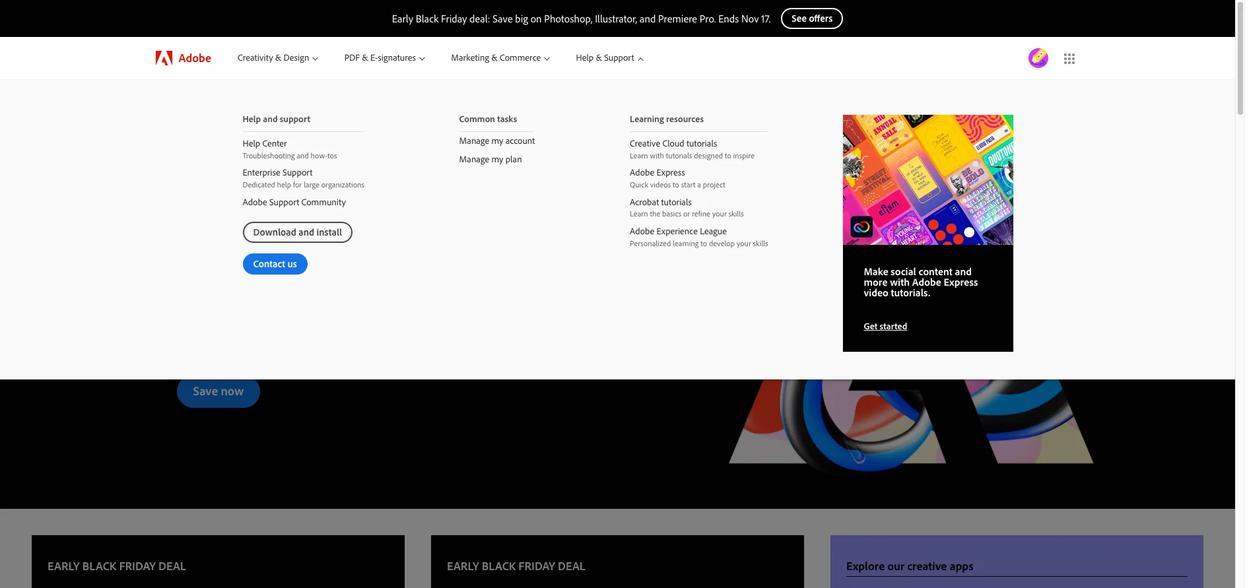 Task type: describe. For each thing, give the bounding box(es) containing it.
help for help and support
[[243, 113, 261, 125]]

how-
[[311, 150, 327, 160]]

1 manage from the top
[[459, 135, 489, 147]]

2 deal from the left
[[558, 559, 586, 574]]

social
[[891, 265, 916, 278]]

our
[[888, 559, 905, 574]]

1 horizontal spatial save
[[493, 12, 513, 25]]

adobe up quick
[[630, 167, 654, 179]]

adobe left the creativity
[[179, 50, 211, 65]]

refine
[[692, 209, 710, 219]]

deal.
[[390, 229, 446, 265]]

signatures
[[378, 52, 416, 64]]

league
[[700, 225, 727, 237]]

off.
[[282, 258, 318, 294]]

marketing & commerce
[[451, 52, 541, 64]]

and inside help center troubleshooting and how-tos enterprise support dedicated help for large organizations adobe support community
[[297, 150, 309, 160]]

now
[[221, 383, 244, 399]]

1 horizontal spatial skills
[[753, 238, 768, 248]]

help for help & support
[[576, 52, 594, 64]]

1 my from the top
[[492, 135, 503, 147]]

1 black from the left
[[82, 559, 116, 574]]

organizations
[[321, 180, 364, 189]]

explore
[[846, 559, 885, 574]]

help center troubleshooting and how-tos enterprise support dedicated help for large organizations adobe support community
[[243, 137, 364, 208]]

help and support
[[243, 113, 310, 125]]

marketing & commerce button
[[438, 37, 563, 79]]

and left premiere
[[640, 12, 656, 25]]

adobe support community link
[[222, 193, 386, 212]]

project
[[703, 180, 726, 189]]

commerce
[[500, 52, 541, 64]]

creative
[[907, 559, 947, 574]]

get started link
[[864, 320, 907, 332]]

help
[[277, 180, 291, 189]]

early black friday deal. get 25% off.
[[177, 229, 446, 294]]

early for early black friday deal: save big on photoshop, illustrator, and premiere pro. ends nov 17.
[[392, 12, 413, 25]]

1 early from the left
[[48, 559, 80, 574]]

start
[[681, 180, 696, 189]]

manage my account link
[[438, 132, 556, 150]]

& for help
[[596, 52, 602, 64]]

cloud
[[663, 137, 684, 149]]

& for pdf
[[362, 52, 368, 64]]

save now link
[[177, 375, 260, 408]]

2 friday from the left
[[519, 559, 555, 574]]

designed
[[694, 150, 723, 160]]

design
[[284, 52, 309, 64]]

videos
[[650, 180, 671, 189]]

marketing
[[451, 52, 489, 64]]

creativity
[[238, 52, 273, 64]]

adobe inside help center troubleshooting and how-tos enterprise support dedicated help for large organizations adobe support community
[[243, 196, 267, 208]]

basics
[[662, 209, 682, 219]]

express inside make social content and more with adobe express video tutorials.
[[944, 276, 978, 289]]

with inside creative cloud tutorials learn with tutorials designed to inspire adobe express quick videos to start a project acrobat tutorials learn the basics or refine your skills adobe experience league personalized learning to develop your skills
[[650, 150, 664, 160]]

black for save
[[416, 12, 439, 25]]

creativity & design button
[[224, 37, 331, 79]]

1 deal from the left
[[159, 559, 186, 574]]

0 horizontal spatial skills
[[729, 209, 744, 219]]

friday for deal.
[[312, 229, 384, 265]]

help & support
[[576, 52, 634, 64]]

save now
[[193, 383, 244, 399]]

the
[[650, 209, 660, 219]]

2 manage from the top
[[459, 153, 489, 165]]

pdf
[[344, 52, 360, 64]]

content
[[919, 265, 953, 278]]

learning
[[673, 238, 699, 248]]

troubleshooting
[[243, 150, 295, 160]]

account
[[506, 135, 535, 147]]

black for get
[[242, 229, 305, 265]]

common tasks
[[459, 113, 517, 125]]

adobe link
[[142, 37, 224, 79]]

1 vertical spatial tutorials
[[666, 150, 692, 160]]

& for marketing
[[491, 52, 498, 64]]

acrobat
[[630, 196, 659, 208]]

personalized
[[630, 238, 671, 248]]

adobe express image
[[843, 115, 1013, 245]]

0 horizontal spatial save
[[193, 383, 218, 399]]

2 learn from the top
[[630, 209, 648, 219]]

adobe inside make social content and more with adobe express video tutorials.
[[912, 276, 941, 289]]

get inside make social content and more with adobe express video tutorials. group
[[864, 320, 878, 332]]

photoshop,
[[544, 12, 593, 25]]

learning
[[630, 113, 664, 125]]

quick
[[630, 180, 648, 189]]

tos
[[327, 150, 337, 160]]

started
[[880, 320, 907, 332]]

2 black from the left
[[482, 559, 516, 574]]

plan
[[506, 153, 522, 165]]

make social content and more with adobe express video tutorials.
[[864, 265, 978, 299]]

friday for deal:
[[441, 12, 467, 25]]

0 vertical spatial your
[[712, 209, 727, 219]]

early black friday deal: save big on photoshop, illustrator, and premiere pro. ends nov 17.
[[392, 12, 771, 25]]

with inside make social content and more with adobe express video tutorials.
[[890, 276, 910, 289]]



Task type: vqa. For each thing, say whether or not it's contained in the screenshot.
Friday for deal.
yes



Task type: locate. For each thing, give the bounding box(es) containing it.
early
[[48, 559, 80, 574], [447, 559, 479, 574]]

1 vertical spatial support
[[283, 167, 313, 179]]

1 vertical spatial your
[[737, 238, 751, 248]]

0 horizontal spatial early
[[48, 559, 80, 574]]

& left "e-"
[[362, 52, 368, 64]]

0 horizontal spatial your
[[712, 209, 727, 219]]

3 & from the left
[[491, 52, 498, 64]]

skills
[[729, 209, 744, 219], [753, 238, 768, 248]]

1 horizontal spatial to
[[701, 238, 707, 248]]

early black friday deal
[[48, 559, 186, 574], [447, 559, 586, 574]]

2 horizontal spatial to
[[725, 150, 731, 160]]

2 vertical spatial to
[[701, 238, 707, 248]]

creative cloud tutorials learn with tutorials designed to inspire adobe express quick videos to start a project acrobat tutorials learn the basics or refine your skills adobe experience league personalized learning to develop your skills
[[630, 137, 768, 248]]

develop
[[709, 238, 735, 248]]

common
[[459, 113, 495, 125]]

1 horizontal spatial early black friday deal
[[447, 559, 586, 574]]

support down help
[[269, 196, 299, 208]]

1 vertical spatial skills
[[753, 238, 768, 248]]

my
[[492, 135, 503, 147], [492, 153, 503, 165]]

manage my plan link
[[438, 150, 556, 168]]

adobe up personalized
[[630, 225, 654, 237]]

0 vertical spatial express
[[657, 167, 685, 179]]

community
[[301, 196, 346, 208]]

0 vertical spatial skills
[[729, 209, 744, 219]]

& down illustrator,
[[596, 52, 602, 64]]

nov
[[742, 12, 759, 25]]

for
[[293, 180, 302, 189]]

& right the marketing
[[491, 52, 498, 64]]

1 horizontal spatial friday
[[519, 559, 555, 574]]

ends
[[718, 12, 739, 25]]

1 vertical spatial get
[[864, 320, 878, 332]]

manage down "manage my account" link
[[459, 153, 489, 165]]

pro.
[[700, 12, 716, 25]]

1 vertical spatial save
[[193, 383, 218, 399]]

early inside early black friday deal. get 25% off.
[[177, 229, 236, 265]]

tutorials
[[687, 137, 717, 149], [666, 150, 692, 160], [661, 196, 692, 208]]

learn down acrobat
[[630, 209, 648, 219]]

help & support button
[[563, 37, 656, 79]]

1 friday from the left
[[119, 559, 156, 574]]

save
[[493, 12, 513, 25], [193, 383, 218, 399]]

and
[[640, 12, 656, 25], [263, 113, 278, 125], [297, 150, 309, 160], [955, 265, 972, 278]]

get left started on the bottom
[[864, 320, 878, 332]]

adobe
[[179, 50, 211, 65], [630, 167, 654, 179], [243, 196, 267, 208], [630, 225, 654, 237], [912, 276, 941, 289]]

get left 25%
[[177, 258, 218, 294]]

manage my account manage my plan
[[459, 135, 535, 165]]

0 horizontal spatial deal
[[159, 559, 186, 574]]

help
[[576, 52, 594, 64], [243, 113, 261, 125], [243, 137, 260, 149]]

2 vertical spatial support
[[269, 196, 299, 208]]

1 vertical spatial to
[[673, 180, 679, 189]]

get
[[177, 258, 218, 294], [864, 320, 878, 332]]

& left design
[[275, 52, 281, 64]]

0 horizontal spatial express
[[657, 167, 685, 179]]

& inside 'popup button'
[[362, 52, 368, 64]]

tutorials down cloud
[[666, 150, 692, 160]]

0 horizontal spatial with
[[650, 150, 664, 160]]

get inside early black friday deal. get 25% off.
[[177, 258, 218, 294]]

black inside early black friday deal. get 25% off.
[[242, 229, 305, 265]]

& for creativity
[[275, 52, 281, 64]]

1 horizontal spatial friday
[[441, 12, 467, 25]]

0 vertical spatial my
[[492, 135, 503, 147]]

1 & from the left
[[275, 52, 281, 64]]

my up manage my plan link at the left
[[492, 135, 503, 147]]

a
[[697, 180, 701, 189]]

1 vertical spatial early
[[177, 229, 236, 265]]

0 vertical spatial with
[[650, 150, 664, 160]]

25%
[[224, 258, 275, 294]]

1 horizontal spatial get
[[864, 320, 878, 332]]

with down creative
[[650, 150, 664, 160]]

1 vertical spatial learn
[[630, 209, 648, 219]]

0 horizontal spatial get
[[177, 258, 218, 294]]

1 vertical spatial manage
[[459, 153, 489, 165]]

tutorials up basics
[[661, 196, 692, 208]]

17.
[[761, 12, 771, 25]]

express inside creative cloud tutorials learn with tutorials designed to inspire adobe express quick videos to start a project acrobat tutorials learn the basics or refine your skills adobe experience league personalized learning to develop your skills
[[657, 167, 685, 179]]

manage
[[459, 135, 489, 147], [459, 153, 489, 165]]

black
[[82, 559, 116, 574], [482, 559, 516, 574]]

0 vertical spatial tutorials
[[687, 137, 717, 149]]

1 vertical spatial help
[[243, 113, 261, 125]]

save left big at the left
[[493, 12, 513, 25]]

1 horizontal spatial early
[[447, 559, 479, 574]]

1 vertical spatial my
[[492, 153, 503, 165]]

1 vertical spatial black
[[242, 229, 305, 265]]

& inside 'dropdown button'
[[491, 52, 498, 64]]

0 horizontal spatial early
[[177, 229, 236, 265]]

1 vertical spatial with
[[890, 276, 910, 289]]

1 horizontal spatial your
[[737, 238, 751, 248]]

experience
[[657, 225, 698, 237]]

or
[[683, 209, 690, 219]]

0 vertical spatial manage
[[459, 135, 489, 147]]

&
[[275, 52, 281, 64], [362, 52, 368, 64], [491, 52, 498, 64], [596, 52, 602, 64]]

skills up the develop
[[729, 209, 744, 219]]

pdf & e-signatures
[[344, 52, 416, 64]]

creative
[[630, 137, 660, 149]]

express up "videos"
[[657, 167, 685, 179]]

to left start
[[673, 180, 679, 189]]

1 horizontal spatial deal
[[558, 559, 586, 574]]

and left support
[[263, 113, 278, 125]]

friday
[[441, 12, 467, 25], [312, 229, 384, 265]]

explore our creative apps
[[846, 559, 974, 574]]

to left inspire
[[725, 150, 731, 160]]

1 horizontal spatial with
[[890, 276, 910, 289]]

learn down creative
[[630, 150, 648, 160]]

black down adobe support community link
[[242, 229, 305, 265]]

and left the how-
[[297, 150, 309, 160]]

support up for
[[283, 167, 313, 179]]

to
[[725, 150, 731, 160], [673, 180, 679, 189], [701, 238, 707, 248]]

your
[[712, 209, 727, 219], [737, 238, 751, 248]]

0 vertical spatial black
[[416, 12, 439, 25]]

friday down community
[[312, 229, 384, 265]]

get started
[[864, 320, 907, 332]]

enterprise
[[243, 167, 280, 179]]

to down league
[[701, 238, 707, 248]]

large
[[304, 180, 320, 189]]

early
[[392, 12, 413, 25], [177, 229, 236, 265]]

support inside dropdown button
[[604, 52, 634, 64]]

0 horizontal spatial black
[[242, 229, 305, 265]]

0 horizontal spatial friday
[[119, 559, 156, 574]]

0 horizontal spatial to
[[673, 180, 679, 189]]

1 horizontal spatial early
[[392, 12, 413, 25]]

0 vertical spatial get
[[177, 258, 218, 294]]

skills right the develop
[[753, 238, 768, 248]]

creativity & design
[[238, 52, 309, 64]]

adobe right the more
[[912, 276, 941, 289]]

deal
[[159, 559, 186, 574], [558, 559, 586, 574]]

make
[[864, 265, 889, 278]]

more
[[864, 276, 888, 289]]

center
[[262, 137, 287, 149]]

your right the develop
[[737, 238, 751, 248]]

black
[[416, 12, 439, 25], [242, 229, 305, 265]]

1 horizontal spatial black
[[482, 559, 516, 574]]

2 vertical spatial help
[[243, 137, 260, 149]]

1 early black friday deal from the left
[[48, 559, 186, 574]]

on
[[531, 12, 542, 25]]

2 early from the left
[[447, 559, 479, 574]]

and inside make social content and more with adobe express video tutorials.
[[955, 265, 972, 278]]

dedicated
[[243, 180, 275, 189]]

save left now on the bottom of page
[[193, 383, 218, 399]]

and right content
[[955, 265, 972, 278]]

premiere
[[658, 12, 697, 25]]

help inside help center troubleshooting and how-tos enterprise support dedicated help for large organizations adobe support community
[[243, 137, 260, 149]]

tasks
[[497, 113, 517, 125]]

0 vertical spatial support
[[604, 52, 634, 64]]

0 vertical spatial save
[[493, 12, 513, 25]]

pdf & e-signatures button
[[331, 37, 438, 79]]

deal:
[[469, 12, 490, 25]]

0 vertical spatial to
[[725, 150, 731, 160]]

support down illustrator,
[[604, 52, 634, 64]]

0 vertical spatial learn
[[630, 150, 648, 160]]

illustrator,
[[595, 12, 637, 25]]

manage down "common"
[[459, 135, 489, 147]]

1 horizontal spatial black
[[416, 12, 439, 25]]

0 horizontal spatial early black friday deal
[[48, 559, 186, 574]]

video
[[864, 286, 889, 299]]

express
[[657, 167, 685, 179], [944, 276, 978, 289]]

friday inside early black friday deal. get 25% off.
[[312, 229, 384, 265]]

with right the more
[[890, 276, 910, 289]]

make social content and more with adobe express video tutorials. group
[[0, 79, 1235, 380]]

0 vertical spatial friday
[[441, 12, 467, 25]]

2 & from the left
[[362, 52, 368, 64]]

0 vertical spatial help
[[576, 52, 594, 64]]

1 horizontal spatial express
[[944, 276, 978, 289]]

0 vertical spatial early
[[392, 12, 413, 25]]

tutorials up designed
[[687, 137, 717, 149]]

2 early black friday deal from the left
[[447, 559, 586, 574]]

0 horizontal spatial black
[[82, 559, 116, 574]]

4 & from the left
[[596, 52, 602, 64]]

support
[[604, 52, 634, 64], [283, 167, 313, 179], [269, 196, 299, 208]]

help inside dropdown button
[[576, 52, 594, 64]]

1 vertical spatial friday
[[312, 229, 384, 265]]

big
[[515, 12, 528, 25]]

learning resources
[[630, 113, 704, 125]]

adobe down dedicated
[[243, 196, 267, 208]]

inspire
[[733, 150, 755, 160]]

tutorials.
[[891, 286, 930, 299]]

e-
[[370, 52, 378, 64]]

1 vertical spatial express
[[944, 276, 978, 289]]

apps
[[950, 559, 974, 574]]

1 learn from the top
[[630, 150, 648, 160]]

express right the tutorials. at right
[[944, 276, 978, 289]]

0 horizontal spatial friday
[[312, 229, 384, 265]]

my left plan
[[492, 153, 503, 165]]

friday left deal:
[[441, 12, 467, 25]]

2 vertical spatial tutorials
[[661, 196, 692, 208]]

support
[[280, 113, 310, 125]]

2 my from the top
[[492, 153, 503, 165]]

resources
[[666, 113, 704, 125]]

your right refine
[[712, 209, 727, 219]]

early for early black friday deal. get 25% off.
[[177, 229, 236, 265]]

black up signatures
[[416, 12, 439, 25]]



